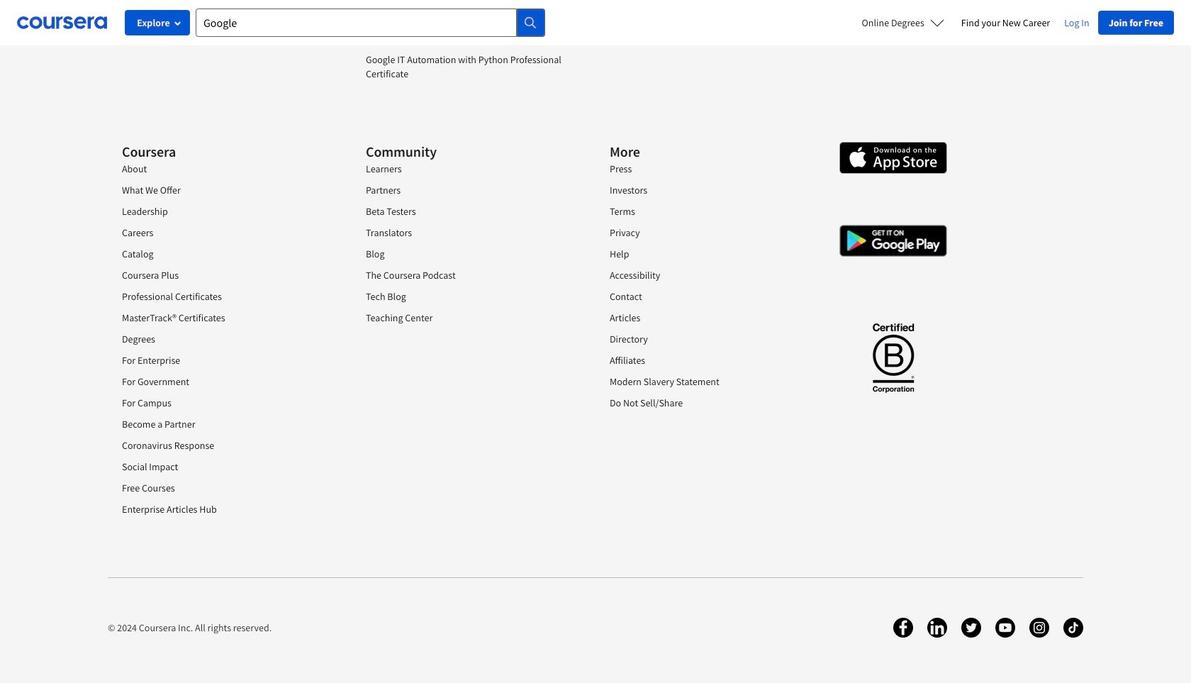 Task type: locate. For each thing, give the bounding box(es) containing it.
download on the app store image
[[840, 142, 948, 173]]

list item
[[122, 0, 325, 10], [366, 0, 569, 24], [366, 31, 569, 45], [366, 52, 569, 81], [122, 161, 325, 176], [366, 161, 569, 176], [610, 161, 813, 176], [122, 183, 325, 197], [366, 183, 569, 197], [610, 183, 813, 197], [122, 204, 325, 218], [366, 204, 569, 218], [610, 204, 813, 218], [122, 225, 325, 239], [366, 225, 569, 239], [610, 225, 813, 239], [122, 246, 325, 261], [366, 246, 569, 261], [610, 246, 813, 261], [122, 268, 325, 282], [366, 268, 569, 282], [610, 268, 813, 282], [122, 289, 325, 303], [366, 289, 569, 303], [610, 289, 813, 303], [122, 310, 325, 325], [366, 310, 569, 325], [610, 310, 813, 325], [122, 332, 325, 346], [610, 332, 813, 346], [122, 353, 325, 367], [610, 353, 813, 367], [122, 374, 325, 388], [610, 374, 813, 388], [122, 395, 325, 410], [610, 395, 813, 410], [122, 417, 325, 431], [122, 438, 325, 452], [122, 459, 325, 473], [122, 481, 325, 495], [122, 502, 325, 516]]

coursera tiktok image
[[1064, 617, 1084, 637]]

get it on google play image
[[840, 225, 948, 257]]

coursera linkedin image
[[928, 617, 948, 637]]

What do you want to learn? text field
[[196, 9, 517, 37]]

coursera instagram image
[[1030, 617, 1050, 637]]

coursera facebook image
[[894, 617, 914, 637]]

list
[[366, 0, 569, 88], [854, 0, 1057, 17], [122, 161, 325, 523], [366, 161, 569, 332], [610, 161, 813, 417]]

None search field
[[196, 9, 545, 37]]

footer
[[0, 0, 1192, 683]]



Task type: describe. For each thing, give the bounding box(es) containing it.
coursera youtube image
[[996, 617, 1016, 637]]

logo of certified b corporation image
[[864, 315, 922, 400]]

coursera twitter image
[[962, 617, 982, 637]]

coursera image
[[17, 11, 107, 34]]



Task type: vqa. For each thing, say whether or not it's contained in the screenshot.
EMAIL ME MORE INFO
no



